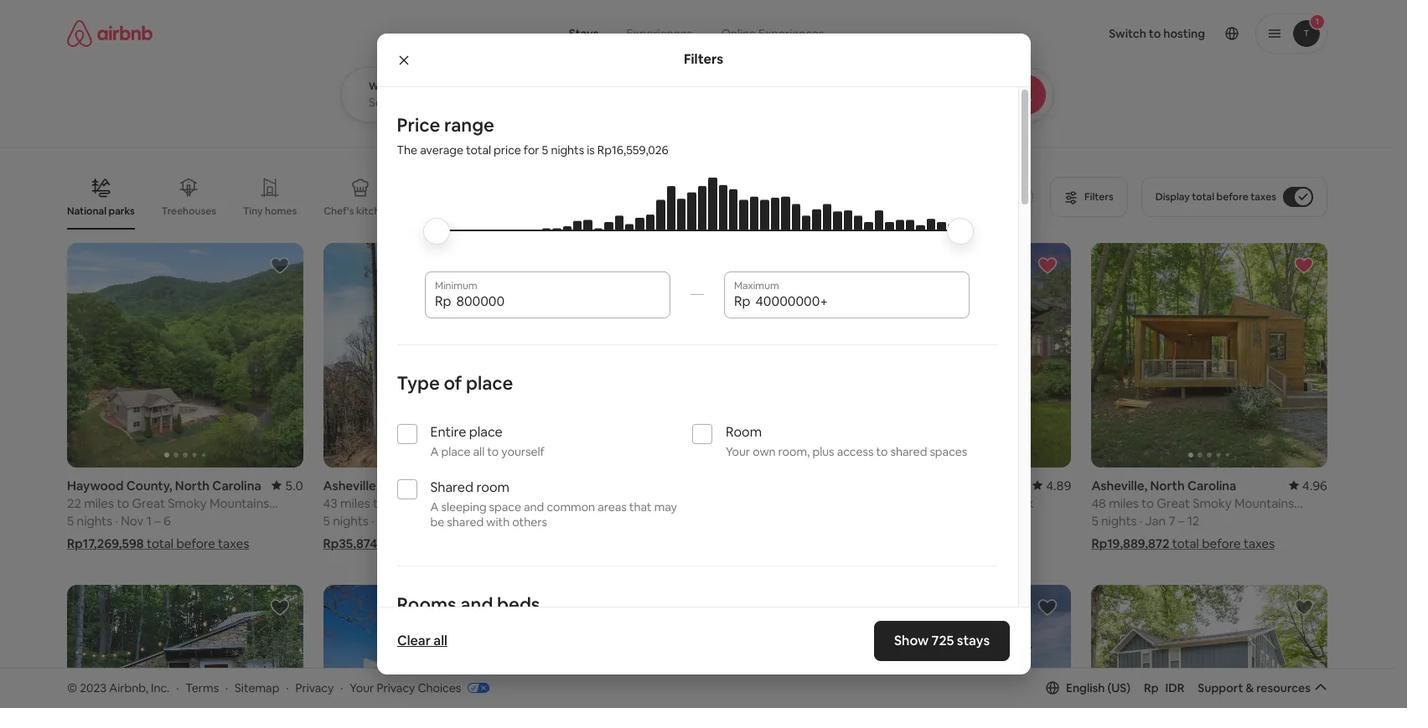 Task type: describe. For each thing, give the bounding box(es) containing it.
room
[[726, 423, 762, 441]]

chef's kitchens
[[324, 205, 397, 218]]

amazing views
[[645, 204, 716, 218]]

– inside '23 miles to congaree national park 5 nights · dec 4 – 9'
[[670, 513, 676, 529]]

1 inside 5 nights · nov 26 – dec 1 rp35,874,326
[[455, 513, 460, 529]]

room
[[477, 479, 510, 496]]

to inside entire place a place all to yourself
[[487, 444, 499, 459]]

filters
[[684, 51, 724, 68]]

plus
[[813, 444, 835, 459]]

nights inside price range the average total price for 5 nights is ‎rp16,559,026
[[551, 143, 584, 158]]

5 for 5 nights · jan 7 – 12 rp19,889,872 total before taxes
[[1092, 513, 1099, 529]]

to inside asheville, north carolina 43 miles to great smoky mountains national park
[[373, 495, 386, 511]]

asheville, for 48
[[1092, 477, 1148, 493]]

profile element
[[865, 0, 1328, 67]]

5 nights · nov 26 – dec 1 rp35,874,326
[[323, 513, 460, 551]]

all inside button
[[433, 632, 447, 650]]

room your own room, plus access to shared spaces
[[726, 423, 968, 459]]

– for rp19,889,872
[[1179, 513, 1185, 529]]

haywood
[[67, 477, 124, 493]]

show map
[[659, 607, 716, 622]]

rooms and beds
[[397, 593, 540, 616]]

tiny homes
[[243, 205, 297, 218]]

common
[[547, 500, 595, 515]]

type
[[397, 371, 440, 395]]

type of place
[[397, 371, 513, 395]]

1 vertical spatial place
[[469, 423, 503, 441]]

off-
[[970, 204, 989, 218]]

4.96 out of 5 average rating image
[[1289, 477, 1328, 493]]

amazing
[[645, 204, 687, 218]]

0 vertical spatial place
[[466, 371, 513, 395]]

english (us) button
[[1046, 681, 1131, 696]]

5 nights · nov 1 – 6 rp17,269,598 total before taxes
[[67, 513, 249, 551]]

rp for rp text box
[[435, 292, 452, 310]]

smoky for 48
[[1193, 495, 1232, 511]]

· inside '23 miles to congaree national park 5 nights · dec 4 – 9'
[[628, 513, 631, 529]]

rp idr
[[1144, 681, 1185, 696]]

show 725 stays
[[895, 632, 991, 650]]

haywood county, north carolina 22 miles to great smoky mountains national park
[[67, 477, 269, 527]]

terms · sitemap · privacy
[[186, 680, 334, 696]]

idr
[[1166, 681, 1185, 696]]

north for asheville, north carolina 43 miles to great smoky mountains national park
[[382, 477, 417, 493]]

others
[[512, 515, 547, 530]]

shared inside room your own room, plus access to shared spaces
[[891, 444, 928, 459]]

price
[[397, 113, 440, 137]]

airbnb,
[[109, 680, 148, 696]]

dec inside '23 miles to congaree national park 5 nights · dec 4 – 9'
[[633, 513, 657, 529]]

space
[[489, 500, 521, 515]]

2023
[[80, 680, 107, 696]]

· right the 'privacy' link
[[341, 680, 343, 696]]

add to wishlist: blythewood, south carolina image
[[1294, 597, 1315, 617]]

may
[[654, 500, 677, 515]]

23
[[579, 495, 594, 511]]

shared
[[431, 479, 474, 496]]

carolina for asheville, north carolina 43 miles to great smoky mountains national park
[[419, 477, 468, 493]]

tiny
[[243, 205, 263, 218]]

nov for 1
[[121, 513, 144, 529]]

asheville, north carolina 48 miles to great smoky mountains national park
[[1092, 477, 1295, 527]]

12
[[1188, 513, 1200, 529]]

grid
[[1009, 204, 1028, 218]]

park inside '23 miles to congaree national park 5 nights · dec 4 – 9'
[[755, 495, 780, 511]]

inc.
[[151, 680, 170, 696]]

add to wishlist: haywood county, north carolina image
[[270, 256, 290, 276]]

the
[[397, 143, 418, 158]]

before inside button
[[1217, 190, 1249, 204]]

filters dialog
[[377, 34, 1031, 708]]

be
[[431, 515, 445, 530]]

remove from wishlist: west columbia, south carolina image
[[782, 256, 802, 276]]

5 nights · jan 7 – 12 rp19,889,872 total before taxes
[[1092, 513, 1275, 551]]

taxes inside button
[[1251, 190, 1277, 204]]

group containing national parks
[[67, 164, 1041, 230]]

6
[[164, 513, 171, 529]]

(us)
[[1108, 681, 1131, 696]]

that
[[629, 500, 652, 515]]

areas
[[598, 500, 627, 515]]

to inside '23 miles to congaree national park 5 nights · dec 4 – 9'
[[629, 495, 642, 511]]

· inside 5 nights · nov 1 – 6 rp17,269,598 total before taxes
[[115, 513, 118, 529]]

miles inside asheville, north carolina 43 miles to great smoky mountains national park
[[340, 495, 370, 511]]

to inside asheville, north carolina 48 miles to great smoky mountains national park
[[1142, 495, 1155, 511]]

stays
[[569, 26, 599, 41]]

of
[[444, 371, 462, 395]]

26
[[403, 513, 417, 529]]

to inside room your own room, plus access to shared spaces
[[877, 444, 888, 459]]

show 725 stays link
[[875, 621, 1011, 661]]

online
[[722, 26, 756, 41]]

5 for 5 nights · nov 1 – 6 rp17,269,598 total before taxes
[[67, 513, 74, 529]]

homes
[[265, 205, 297, 218]]

asheville, north carolina 43 miles to great smoky mountains national park
[[323, 477, 526, 527]]

5.0
[[285, 477, 303, 493]]

support
[[1198, 681, 1244, 696]]

rp35,874,326
[[323, 535, 402, 551]]

clear
[[397, 632, 430, 650]]

beds
[[497, 593, 540, 616]]

and inside shared room a sleeping space and common areas that may be shared with others
[[524, 500, 544, 515]]

miles inside '23 miles to congaree national park 5 nights · dec 4 – 9'
[[596, 495, 626, 511]]

your inside room your own room, plus access to shared spaces
[[726, 444, 750, 459]]

©
[[67, 680, 77, 696]]

your privacy choices link
[[350, 680, 490, 697]]

entire
[[431, 423, 466, 441]]

17
[[836, 495, 848, 511]]

national inside group
[[67, 204, 106, 218]]

average
[[420, 143, 464, 158]]

range
[[444, 113, 495, 137]]

english (us)
[[1066, 681, 1131, 696]]

© 2023 airbnb, inc. ·
[[67, 680, 179, 696]]

before for asheville, north carolina 48 miles to great smoky mountains national park
[[1202, 535, 1241, 551]]

where
[[369, 80, 401, 93]]

before for haywood county, north carolina 22 miles to great smoky mountains national park
[[176, 535, 215, 551]]

your inside the your privacy choices link
[[350, 680, 374, 696]]

online experiences link
[[707, 17, 839, 50]]

congaree for 17
[[898, 495, 956, 511]]

nights for 5 nights · jan 7 – 12 rp19,889,872 total before taxes
[[1102, 513, 1137, 529]]

for
[[524, 143, 540, 158]]

· right "inc." at the bottom left
[[176, 680, 179, 696]]

sitemap
[[235, 680, 280, 696]]

Rp text field
[[756, 293, 960, 310]]

experiences button
[[612, 17, 707, 50]]

23 miles to congaree national park 5 nights · dec 4 – 9
[[579, 495, 780, 529]]

17 miles to congaree national park
[[836, 495, 1034, 511]]

smoky for 43
[[424, 495, 463, 511]]

sitemap link
[[235, 680, 280, 696]]

carolina for asheville, north carolina 48 miles to great smoky mountains national park
[[1188, 477, 1237, 493]]

5 inside '23 miles to congaree national park 5 nights · dec 4 – 9'
[[579, 513, 586, 529]]

miles inside asheville, north carolina 48 miles to great smoky mountains national park
[[1109, 495, 1139, 511]]

5 for 5 nights · nov 26 – dec 1 rp35,874,326
[[323, 513, 330, 529]]



Task type: vqa. For each thing, say whether or not it's contained in the screenshot.
fourth miles from right
yes



Task type: locate. For each thing, give the bounding box(es) containing it.
1 horizontal spatial add to wishlist: canton, north carolina image
[[1038, 597, 1058, 617]]

to right the 17
[[883, 495, 896, 511]]

display total before taxes
[[1156, 190, 1277, 204]]

2 experiences from the left
[[759, 26, 825, 41]]

to up 5 nights · nov 26 – dec 1 rp35,874,326
[[373, 495, 386, 511]]

0 horizontal spatial carolina
[[212, 477, 261, 493]]

access
[[837, 444, 874, 459]]

add to wishlist: columbia, south carolina image
[[782, 597, 802, 617]]

to right areas
[[629, 495, 642, 511]]

a inside shared room a sleeping space and common areas that may be shared with others
[[431, 500, 439, 515]]

0 vertical spatial shared
[[891, 444, 928, 459]]

north
[[175, 477, 210, 493], [382, 477, 417, 493], [1151, 477, 1185, 493]]

nov for 26
[[377, 513, 400, 529]]

total inside button
[[1192, 190, 1215, 204]]

nights inside '23 miles to congaree national park 5 nights · dec 4 – 9'
[[589, 513, 625, 529]]

0 horizontal spatial all
[[433, 632, 447, 650]]

Where field
[[369, 95, 588, 110]]

1 1 from the left
[[146, 513, 152, 529]]

show
[[659, 607, 689, 622], [895, 632, 929, 650]]

carolina inside the haywood county, north carolina 22 miles to great smoky mountains national park
[[212, 477, 261, 493]]

2 horizontal spatial north
[[1151, 477, 1185, 493]]

park down 4.89 out of 5 average rating 'icon'
[[1009, 495, 1034, 511]]

mountains inside the haywood county, north carolina 22 miles to great smoky mountains national park
[[210, 495, 269, 511]]

asheville, up '48'
[[1092, 477, 1148, 493]]

show for show map
[[659, 607, 689, 622]]

privacy
[[295, 680, 334, 696], [377, 680, 415, 696]]

show inside filters dialog
[[895, 632, 929, 650]]

total down 12
[[1173, 535, 1200, 551]]

taxes for haywood county, north carolina 22 miles to great smoky mountains national park
[[218, 535, 249, 551]]

the-
[[989, 204, 1009, 218]]

rooms
[[397, 593, 457, 616]]

room,
[[779, 444, 810, 459]]

1 miles from the left
[[84, 495, 114, 511]]

and right space
[[524, 500, 544, 515]]

0 horizontal spatial show
[[659, 607, 689, 622]]

domes
[[749, 205, 783, 218]]

display total before taxes button
[[1142, 177, 1328, 217]]

all right clear
[[433, 632, 447, 650]]

nov inside 5 nights · nov 26 – dec 1 rp35,874,326
[[377, 513, 400, 529]]

nights inside the 5 nights · jan 7 – 12 rp19,889,872 total before taxes
[[1102, 513, 1137, 529]]

mountains for 48
[[1235, 495, 1295, 511]]

privacy left choices
[[377, 680, 415, 696]]

english
[[1066, 681, 1105, 696]]

show left map
[[659, 607, 689, 622]]

asheville,
[[323, 477, 379, 493], [1092, 477, 1148, 493]]

48
[[1092, 495, 1107, 511]]

· up rp17,269,598
[[115, 513, 118, 529]]

1 horizontal spatial 1
[[455, 513, 460, 529]]

national up rp19,889,872 at right
[[1092, 511, 1140, 527]]

stays button
[[556, 17, 612, 50]]

carolina inside asheville, north carolina 48 miles to great smoky mountains national park
[[1188, 477, 1237, 493]]

mountains for 43
[[466, 495, 526, 511]]

0 horizontal spatial experiences
[[627, 26, 692, 41]]

5 inside price range the average total price for 5 nights is ‎rp16,559,026
[[542, 143, 549, 158]]

1 right be
[[455, 513, 460, 529]]

congaree up the 9
[[644, 495, 702, 511]]

total inside price range the average total price for 5 nights is ‎rp16,559,026
[[466, 143, 491, 158]]

1 horizontal spatial asheville,
[[1092, 477, 1148, 493]]

smoky up 12
[[1193, 495, 1232, 511]]

a down entire
[[431, 444, 439, 459]]

to left yourself
[[487, 444, 499, 459]]

1 experiences from the left
[[627, 26, 692, 41]]

0 vertical spatial show
[[659, 607, 689, 622]]

1 add to wishlist: canton, north carolina image from the left
[[526, 597, 546, 617]]

nov left 26
[[377, 513, 400, 529]]

5 inside 5 nights · nov 1 – 6 rp17,269,598 total before taxes
[[67, 513, 74, 529]]

2 1 from the left
[[455, 513, 460, 529]]

1 vertical spatial your
[[350, 680, 374, 696]]

congaree inside '23 miles to congaree national park 5 nights · dec 4 – 9'
[[644, 495, 702, 511]]

5 miles from the left
[[1109, 495, 1139, 511]]

spaces
[[930, 444, 968, 459]]

carolina inside asheville, north carolina 43 miles to great smoky mountains national park
[[419, 477, 468, 493]]

nights for 5 nights · nov 1 – 6 rp17,269,598 total before taxes
[[77, 513, 112, 529]]

nights up rp17,269,598
[[77, 513, 112, 529]]

privacy right sitemap
[[295, 680, 334, 696]]

parks
[[109, 204, 135, 218]]

before right display at the right top
[[1217, 190, 1249, 204]]

0 horizontal spatial nov
[[121, 513, 144, 529]]

nights up rp19,889,872 at right
[[1102, 513, 1137, 529]]

taxes inside the 5 nights · jan 7 – 12 rp19,889,872 total before taxes
[[1244, 535, 1275, 551]]

stays
[[958, 632, 991, 650]]

show for show 725 stays
[[895, 632, 929, 650]]

22
[[67, 495, 81, 511]]

experiences
[[627, 26, 692, 41], [759, 26, 825, 41]]

· left the 'privacy' link
[[286, 680, 289, 696]]

mountains inside asheville, north carolina 48 miles to great smoky mountains national park
[[1235, 495, 1295, 511]]

1 north from the left
[[175, 477, 210, 493]]

3 great from the left
[[1157, 495, 1191, 511]]

north inside asheville, north carolina 43 miles to great smoky mountains national park
[[382, 477, 417, 493]]

1 vertical spatial a
[[431, 500, 439, 515]]

experiences right online
[[759, 26, 825, 41]]

– inside the 5 nights · jan 7 – 12 rp19,889,872 total before taxes
[[1179, 513, 1185, 529]]

north up 26
[[382, 477, 417, 493]]

– left 6
[[154, 513, 161, 529]]

1 carolina from the left
[[212, 477, 261, 493]]

congaree for 23
[[644, 495, 702, 511]]

national up rp17,269,598
[[67, 511, 115, 527]]

clear all
[[397, 632, 447, 650]]

total inside 5 nights · nov 1 – 6 rp17,269,598 total before taxes
[[147, 535, 174, 551]]

1 horizontal spatial privacy
[[377, 680, 415, 696]]

to down county,
[[117, 495, 129, 511]]

shared right be
[[447, 515, 484, 530]]

price
[[494, 143, 521, 158]]

dec left 4
[[633, 513, 657, 529]]

2 add to wishlist: canton, north carolina image from the left
[[1038, 597, 1058, 617]]

0 horizontal spatial add to wishlist: canton, north carolina image
[[526, 597, 546, 617]]

smoky inside asheville, north carolina 48 miles to great smoky mountains national park
[[1193, 495, 1232, 511]]

1 congaree from the left
[[898, 495, 956, 511]]

2 north from the left
[[382, 477, 417, 493]]

nights inside 5 nights · nov 1 – 6 rp17,269,598 total before taxes
[[77, 513, 112, 529]]

display
[[1156, 190, 1190, 204]]

add to wishlist: canton, north carolina image
[[526, 597, 546, 617], [1038, 597, 1058, 617]]

place down entire
[[441, 444, 471, 459]]

shared left spaces
[[891, 444, 928, 459]]

4.96
[[1303, 477, 1328, 493]]

nov left 6
[[121, 513, 144, 529]]

taxes for asheville, north carolina 48 miles to great smoky mountains national park
[[1244, 535, 1275, 551]]

smoky inside asheville, north carolina 43 miles to great smoky mountains national park
[[424, 495, 463, 511]]

5 inside the 5 nights · jan 7 – 12 rp19,889,872 total before taxes
[[1092, 513, 1099, 529]]

1 horizontal spatial rp
[[734, 292, 751, 310]]

show map button
[[642, 594, 753, 634]]

experiences up the filters
[[627, 26, 692, 41]]

choices
[[418, 680, 461, 696]]

0 horizontal spatial and
[[461, 593, 493, 616]]

1 great from the left
[[132, 495, 165, 511]]

national parks
[[67, 204, 135, 218]]

remove from wishlist: columbia, south carolina image
[[1038, 256, 1058, 276]]

place
[[466, 371, 513, 395], [469, 423, 503, 441], [441, 444, 471, 459]]

trending
[[426, 205, 468, 218]]

rp35,874,326 button
[[323, 535, 508, 551]]

smoky up 6
[[168, 495, 207, 511]]

a down shared
[[431, 500, 439, 515]]

Rp text field
[[457, 293, 661, 310]]

1 mountains from the left
[[210, 495, 269, 511]]

0 horizontal spatial smoky
[[168, 495, 207, 511]]

‎rp16,559,026
[[598, 143, 669, 158]]

beachfront
[[890, 205, 943, 218]]

· right terms
[[226, 680, 228, 696]]

stays tab panel
[[341, 67, 1100, 122]]

nights for 5 nights · nov 26 – dec 1 rp35,874,326
[[333, 513, 369, 529]]

great
[[132, 495, 165, 511], [388, 495, 422, 511], [1157, 495, 1191, 511]]

0 horizontal spatial congaree
[[644, 495, 702, 511]]

and left the beds
[[461, 593, 493, 616]]

to up jan
[[1142, 495, 1155, 511]]

5
[[542, 143, 549, 158], [67, 513, 74, 529], [323, 513, 330, 529], [579, 513, 586, 529], [1092, 513, 1099, 529]]

asheville, inside asheville, north carolina 48 miles to great smoky mountains national park
[[1092, 477, 1148, 493]]

1 left 6
[[146, 513, 152, 529]]

9
[[679, 513, 686, 529]]

place right entire
[[469, 423, 503, 441]]

show inside button
[[659, 607, 689, 622]]

0 vertical spatial your
[[726, 444, 750, 459]]

national left parks
[[67, 204, 106, 218]]

5 down the 43
[[323, 513, 330, 529]]

0 horizontal spatial shared
[[447, 515, 484, 530]]

2 asheville, from the left
[[1092, 477, 1148, 493]]

1 vertical spatial show
[[895, 632, 929, 650]]

nights left is
[[551, 143, 584, 158]]

&
[[1246, 681, 1254, 696]]

5 down 23
[[579, 513, 586, 529]]

43
[[323, 495, 338, 511]]

1 asheville, from the left
[[323, 477, 379, 493]]

5 down 22
[[67, 513, 74, 529]]

3 – from the left
[[670, 513, 676, 529]]

views
[[689, 204, 716, 218]]

total down range
[[466, 143, 491, 158]]

national inside asheville, north carolina 43 miles to great smoky mountains national park
[[323, 511, 371, 527]]

great inside asheville, north carolina 48 miles to great smoky mountains national park
[[1157, 495, 1191, 511]]

2 dec from the left
[[633, 513, 657, 529]]

mountains
[[210, 495, 269, 511], [466, 495, 526, 511], [1235, 495, 1295, 511]]

4 – from the left
[[1179, 513, 1185, 529]]

own
[[753, 444, 776, 459]]

3 mountains from the left
[[1235, 495, 1295, 511]]

5 inside 5 nights · nov 26 – dec 1 rp35,874,326
[[323, 513, 330, 529]]

– inside 5 nights · nov 26 – dec 1 rp35,874,326
[[420, 513, 426, 529]]

2 great from the left
[[388, 495, 422, 511]]

2 a from the top
[[431, 500, 439, 515]]

0 horizontal spatial great
[[132, 495, 165, 511]]

4.89 out of 5 average rating image
[[1033, 477, 1072, 493]]

3 miles from the left
[[850, 495, 880, 511]]

congaree
[[898, 495, 956, 511], [644, 495, 702, 511]]

great inside asheville, north carolina 43 miles to great smoky mountains national park
[[388, 495, 422, 511]]

nights up rp35,874,326 on the bottom left of the page
[[333, 513, 369, 529]]

most stays cost more than rp 10,000,000 per night. image
[[438, 178, 957, 278]]

before inside the 5 nights · jan 7 – 12 rp19,889,872 total before taxes
[[1202, 535, 1241, 551]]

carolina left 5.0 out of 5 average rating icon
[[212, 477, 261, 493]]

· inside the 5 nights · jan 7 – 12 rp19,889,872 total before taxes
[[1140, 513, 1143, 529]]

0 horizontal spatial privacy
[[295, 680, 334, 696]]

0 vertical spatial all
[[473, 444, 485, 459]]

– left the 9
[[670, 513, 676, 529]]

a for shared room
[[431, 500, 439, 515]]

· inside 5 nights · nov 26 – dec 1 rp35,874,326
[[371, 513, 374, 529]]

3 smoky from the left
[[1193, 495, 1232, 511]]

2 nov from the left
[[377, 513, 400, 529]]

miles right '48'
[[1109, 495, 1139, 511]]

miles right 23
[[596, 495, 626, 511]]

great inside the haywood county, north carolina 22 miles to great smoky mountains national park
[[132, 495, 165, 511]]

great up 26
[[388, 495, 422, 511]]

national right may
[[704, 495, 752, 511]]

1 horizontal spatial north
[[382, 477, 417, 493]]

national inside the haywood county, north carolina 22 miles to great smoky mountains national park
[[67, 511, 115, 527]]

shared inside shared room a sleeping space and common areas that may be shared with others
[[447, 515, 484, 530]]

4 miles from the left
[[596, 495, 626, 511]]

what can we help you find? tab list
[[556, 17, 707, 50]]

a for entire place
[[431, 444, 439, 459]]

2 vertical spatial place
[[441, 444, 471, 459]]

miles right the 43
[[340, 495, 370, 511]]

total right display at the right top
[[1192, 190, 1215, 204]]

1 horizontal spatial and
[[524, 500, 544, 515]]

to right 'access'
[[877, 444, 888, 459]]

2 congaree from the left
[[644, 495, 702, 511]]

0 horizontal spatial rp
[[435, 292, 452, 310]]

miles inside the haywood county, north carolina 22 miles to great smoky mountains national park
[[84, 495, 114, 511]]

great for 43
[[388, 495, 422, 511]]

· left jan
[[1140, 513, 1143, 529]]

national inside asheville, north carolina 48 miles to great smoky mountains national park
[[1092, 511, 1140, 527]]

0 horizontal spatial asheville,
[[323, 477, 379, 493]]

1 horizontal spatial show
[[895, 632, 929, 650]]

to inside the haywood county, north carolina 22 miles to great smoky mountains national park
[[117, 495, 129, 511]]

park inside asheville, north carolina 43 miles to great smoky mountains national park
[[374, 511, 399, 527]]

national down spaces
[[959, 495, 1006, 511]]

· up rp35,874,326 on the bottom left of the page
[[371, 513, 374, 529]]

asheville, for 43
[[323, 477, 379, 493]]

terms link
[[186, 680, 219, 696]]

2 horizontal spatial rp
[[1144, 681, 1159, 696]]

2 carolina from the left
[[419, 477, 468, 493]]

0 horizontal spatial mountains
[[210, 495, 269, 511]]

carolina
[[212, 477, 261, 493], [419, 477, 468, 493], [1188, 477, 1237, 493]]

2 horizontal spatial great
[[1157, 495, 1191, 511]]

5.0 out of 5 average rating image
[[272, 477, 303, 493]]

1 horizontal spatial experiences
[[759, 26, 825, 41]]

experiences inside button
[[627, 26, 692, 41]]

1 horizontal spatial all
[[473, 444, 485, 459]]

jan
[[1146, 513, 1166, 529]]

1 privacy from the left
[[295, 680, 334, 696]]

north inside asheville, north carolina 48 miles to great smoky mountains national park
[[1151, 477, 1185, 493]]

2 horizontal spatial carolina
[[1188, 477, 1237, 493]]

park up rp17,269,598
[[118, 511, 143, 527]]

park left 26
[[374, 511, 399, 527]]

2 horizontal spatial mountains
[[1235, 495, 1295, 511]]

shared
[[891, 444, 928, 459], [447, 515, 484, 530]]

rp
[[435, 292, 452, 310], [734, 292, 751, 310], [1144, 681, 1159, 696]]

place right of
[[466, 371, 513, 395]]

terms
[[186, 680, 219, 696]]

3 carolina from the left
[[1188, 477, 1237, 493]]

1 vertical spatial and
[[461, 593, 493, 616]]

before
[[1217, 190, 1249, 204], [176, 535, 215, 551], [1202, 535, 1241, 551]]

map
[[691, 607, 716, 622]]

– inside 5 nights · nov 1 – 6 rp17,269,598 total before taxes
[[154, 513, 161, 529]]

0 horizontal spatial dec
[[429, 513, 452, 529]]

1 vertical spatial shared
[[447, 515, 484, 530]]

rp for rp text field
[[734, 292, 751, 310]]

miles down haywood
[[84, 495, 114, 511]]

5 down '48'
[[1092, 513, 1099, 529]]

national up rp35,874,326 on the bottom left of the page
[[323, 511, 371, 527]]

smoky inside the haywood county, north carolina 22 miles to great smoky mountains national park
[[168, 495, 207, 511]]

group
[[67, 164, 1041, 230], [67, 243, 303, 467], [323, 243, 559, 467], [579, 243, 816, 467], [836, 243, 1072, 467], [1092, 243, 1328, 467], [67, 585, 303, 708], [323, 585, 559, 708], [579, 585, 816, 708], [836, 585, 1072, 708], [1092, 585, 1328, 708]]

all up room
[[473, 444, 485, 459]]

shared room a sleeping space and common areas that may be shared with others
[[431, 479, 677, 530]]

taxes
[[1251, 190, 1277, 204], [218, 535, 249, 551], [1244, 535, 1275, 551]]

congaree down spaces
[[898, 495, 956, 511]]

1 inside 5 nights · nov 1 – 6 rp17,269,598 total before taxes
[[146, 513, 152, 529]]

national
[[67, 204, 106, 218], [959, 495, 1006, 511], [704, 495, 752, 511], [67, 511, 115, 527], [323, 511, 371, 527], [1092, 511, 1140, 527]]

dec inside 5 nights · nov 26 – dec 1 rp35,874,326
[[429, 513, 452, 529]]

0 horizontal spatial north
[[175, 477, 210, 493]]

your privacy choices
[[350, 680, 461, 696]]

– right 7
[[1179, 513, 1185, 529]]

great up 7
[[1157, 495, 1191, 511]]

miles right the 17
[[850, 495, 880, 511]]

all inside entire place a place all to yourself
[[473, 444, 485, 459]]

before inside 5 nights · nov 1 – 6 rp17,269,598 total before taxes
[[176, 535, 215, 551]]

your
[[726, 444, 750, 459], [350, 680, 374, 696]]

1 nov from the left
[[121, 513, 144, 529]]

1 horizontal spatial carolina
[[419, 477, 468, 493]]

national inside '23 miles to congaree national park 5 nights · dec 4 – 9'
[[704, 495, 752, 511]]

park inside asheville, north carolina 48 miles to great smoky mountains national park
[[1142, 511, 1167, 527]]

off-the-grid
[[970, 204, 1028, 218]]

privacy link
[[295, 680, 334, 696]]

sleeping
[[441, 500, 487, 515]]

nights inside 5 nights · nov 26 – dec 1 rp35,874,326
[[333, 513, 369, 529]]

· right areas
[[628, 513, 631, 529]]

5 right the for
[[542, 143, 549, 158]]

1 horizontal spatial shared
[[891, 444, 928, 459]]

your right the 'privacy' link
[[350, 680, 374, 696]]

carolina up sleeping
[[419, 477, 468, 493]]

park
[[1009, 495, 1034, 511], [755, 495, 780, 511], [118, 511, 143, 527], [374, 511, 399, 527], [1142, 511, 1167, 527]]

your down room
[[726, 444, 750, 459]]

2 privacy from the left
[[377, 680, 415, 696]]

add to wishlist: asheville, north carolina image
[[526, 256, 546, 276]]

1 vertical spatial all
[[433, 632, 447, 650]]

nights
[[551, 143, 584, 158], [77, 513, 112, 529], [333, 513, 369, 529], [589, 513, 625, 529], [1102, 513, 1137, 529]]

total down 6
[[147, 535, 174, 551]]

resources
[[1257, 681, 1311, 696]]

before down asheville, north carolina 48 miles to great smoky mountains national park at the right bottom of the page
[[1202, 535, 1241, 551]]

a inside entire place a place all to yourself
[[431, 444, 439, 459]]

smoky up be
[[424, 495, 463, 511]]

0 horizontal spatial your
[[350, 680, 374, 696]]

online experiences
[[722, 26, 825, 41]]

carolina up 12
[[1188, 477, 1237, 493]]

– for rp17,269,598
[[154, 513, 161, 529]]

add to wishlist: horse shoe, north carolina image
[[270, 597, 290, 617]]

None search field
[[341, 0, 1100, 122]]

0 vertical spatial and
[[524, 500, 544, 515]]

total inside the 5 nights · jan 7 – 12 rp19,889,872 total before taxes
[[1173, 535, 1200, 551]]

great down county,
[[132, 495, 165, 511]]

park inside the haywood county, north carolina 22 miles to great smoky mountains national park
[[118, 511, 143, 527]]

1 horizontal spatial mountains
[[466, 495, 526, 511]]

dec right 26
[[429, 513, 452, 529]]

asheville, inside asheville, north carolina 43 miles to great smoky mountains national park
[[323, 477, 379, 493]]

taxes inside 5 nights · nov 1 – 6 rp17,269,598 total before taxes
[[218, 535, 249, 551]]

with
[[486, 515, 510, 530]]

nights down 23
[[589, 513, 625, 529]]

– right 26
[[420, 513, 426, 529]]

0 horizontal spatial 1
[[146, 513, 152, 529]]

north up 7
[[1151, 477, 1185, 493]]

none search field containing stays
[[341, 0, 1100, 122]]

entire place a place all to yourself
[[431, 423, 545, 459]]

park down own
[[755, 495, 780, 511]]

1 horizontal spatial great
[[388, 495, 422, 511]]

clear all button
[[389, 625, 456, 658]]

3 north from the left
[[1151, 477, 1185, 493]]

2 miles from the left
[[340, 495, 370, 511]]

2 smoky from the left
[[424, 495, 463, 511]]

mountains inside asheville, north carolina 43 miles to great smoky mountains national park
[[466, 495, 526, 511]]

before down the haywood county, north carolina 22 miles to great smoky mountains national park
[[176, 535, 215, 551]]

support & resources button
[[1198, 681, 1328, 696]]

1 horizontal spatial nov
[[377, 513, 400, 529]]

north inside the haywood county, north carolina 22 miles to great smoky mountains national park
[[175, 477, 210, 493]]

1 a from the top
[[431, 444, 439, 459]]

1 – from the left
[[154, 513, 161, 529]]

great for 48
[[1157, 495, 1191, 511]]

nov inside 5 nights · nov 1 – 6 rp17,269,598 total before taxes
[[121, 513, 144, 529]]

1 smoky from the left
[[168, 495, 207, 511]]

asheville, up the 43
[[323, 477, 379, 493]]

1 horizontal spatial your
[[726, 444, 750, 459]]

1 horizontal spatial dec
[[633, 513, 657, 529]]

– for 1
[[420, 513, 426, 529]]

0 vertical spatial a
[[431, 444, 439, 459]]

north for asheville, north carolina 48 miles to great smoky mountains national park
[[1151, 477, 1185, 493]]

show left 725
[[895, 632, 929, 650]]

4
[[659, 513, 667, 529]]

1 horizontal spatial smoky
[[424, 495, 463, 511]]

to
[[487, 444, 499, 459], [877, 444, 888, 459], [117, 495, 129, 511], [373, 495, 386, 511], [883, 495, 896, 511], [629, 495, 642, 511], [1142, 495, 1155, 511]]

2 – from the left
[[420, 513, 426, 529]]

–
[[154, 513, 161, 529], [420, 513, 426, 529], [670, 513, 676, 529], [1179, 513, 1185, 529]]

park left 7
[[1142, 511, 1167, 527]]

1 dec from the left
[[429, 513, 452, 529]]

remove from wishlist: asheville, north carolina image
[[1294, 256, 1315, 276]]

1 horizontal spatial congaree
[[898, 495, 956, 511]]

nov
[[121, 513, 144, 529], [377, 513, 400, 529]]

2 horizontal spatial smoky
[[1193, 495, 1232, 511]]

rp19,889,872
[[1092, 535, 1170, 551]]

and
[[524, 500, 544, 515], [461, 593, 493, 616]]

yourself
[[502, 444, 545, 459]]

725
[[932, 632, 955, 650]]

north right county,
[[175, 477, 210, 493]]

2 mountains from the left
[[466, 495, 526, 511]]



